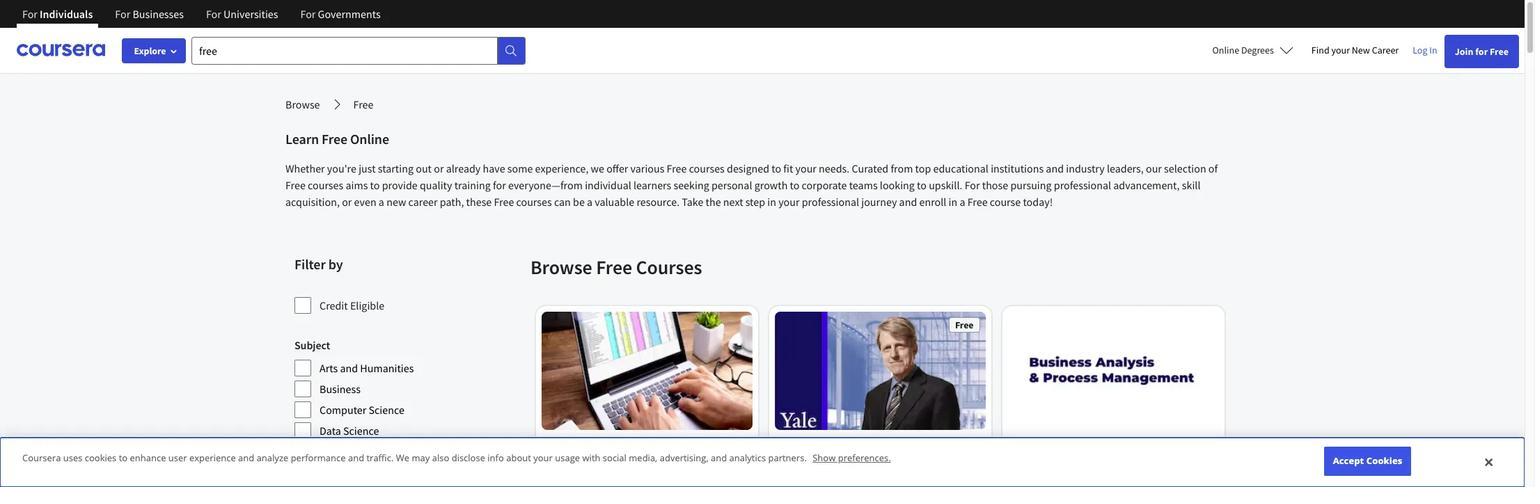 Task type: describe. For each thing, give the bounding box(es) containing it.
your down growth on the top
[[778, 195, 800, 209]]

looking
[[880, 178, 915, 192]]

can
[[554, 195, 571, 209]]

free inside join for free link
[[1490, 45, 1509, 58]]

credit eligible
[[320, 299, 384, 313]]

to right the cookies
[[119, 452, 127, 465]]

career
[[1372, 44, 1399, 56]]

3 a from the left
[[960, 195, 965, 209]]

arts and humanities
[[320, 361, 414, 375]]

0 vertical spatial professional
[[1054, 178, 1111, 192]]

computer science
[[320, 403, 404, 417]]

coursera for coursera uses cookies to enhance user experience and analyze performance and traffic. we may also disclose info about your usage with social media, advertising, and analytics partners. show preferences.
[[22, 452, 61, 465]]

performance
[[291, 452, 346, 465]]

1 horizontal spatial for
[[1475, 45, 1488, 58]]

with
[[582, 452, 600, 465]]

corporate
[[802, 178, 847, 192]]

log
[[1413, 44, 1427, 56]]

individual
[[585, 178, 631, 192]]

and down the looking
[[899, 195, 917, 209]]

to down top
[[917, 178, 927, 192]]

step
[[745, 195, 765, 209]]

humanities
[[360, 361, 414, 375]]

disclose
[[452, 452, 485, 465]]

pursuing
[[1010, 178, 1052, 192]]

2 a from the left
[[587, 195, 593, 209]]

quality
[[420, 178, 452, 192]]

advancement,
[[1113, 178, 1180, 192]]

media,
[[629, 452, 657, 465]]

just
[[359, 162, 376, 175]]

degrees
[[1241, 44, 1274, 56]]

personal
[[711, 178, 752, 192]]

have
[[483, 162, 505, 175]]

your right find
[[1331, 44, 1350, 56]]

industry
[[1066, 162, 1105, 175]]

courses
[[636, 255, 702, 280]]

join
[[1455, 45, 1473, 58]]

selection
[[1164, 162, 1206, 175]]

learn
[[285, 130, 319, 148]]

experience
[[189, 452, 236, 465]]

1 vertical spatial courses
[[308, 178, 343, 192]]

data science
[[320, 424, 379, 438]]

for governments
[[300, 7, 381, 21]]

coursera project network
[[571, 446, 675, 458]]

browse free courses
[[530, 255, 702, 280]]

to left fit
[[772, 162, 781, 175]]

coursera image
[[17, 39, 105, 61]]

join for free link
[[1444, 35, 1519, 68]]

coursera for coursera project network
[[571, 446, 607, 458]]

already
[[446, 162, 481, 175]]

science for computer science
[[369, 403, 404, 417]]

find your new career
[[1311, 44, 1399, 56]]

online inside dropdown button
[[1212, 44, 1239, 56]]

What do you want to learn? text field
[[191, 37, 498, 64]]

to right aims
[[370, 178, 380, 192]]

traffic.
[[367, 452, 394, 465]]

find your new career link
[[1304, 42, 1406, 59]]

and up pursuing at right top
[[1046, 162, 1064, 175]]

journey
[[861, 195, 897, 209]]

yale
[[804, 446, 820, 458]]

accept
[[1333, 455, 1364, 467]]

take
[[682, 195, 703, 209]]

the
[[706, 195, 721, 209]]

in
[[1429, 44, 1437, 56]]

browse for browse
[[285, 97, 320, 111]]

accept cookies button
[[1324, 447, 1411, 476]]

business
[[320, 382, 361, 396]]

log in
[[1413, 44, 1437, 56]]

show more button
[[294, 446, 347, 462]]

path,
[[440, 195, 464, 209]]

cookies
[[85, 452, 116, 465]]

browse link
[[285, 96, 320, 113]]

and right 'more'
[[348, 452, 364, 465]]

your right about
[[533, 452, 553, 465]]

enhance
[[130, 452, 166, 465]]

coursera uses cookies to enhance user experience and analyze performance and traffic. we may also disclose info about your usage with social media, advertising, and analytics partners. show preferences.
[[22, 452, 891, 465]]

starting
[[378, 162, 414, 175]]

and inside subject group
[[340, 361, 358, 375]]

educational
[[933, 162, 988, 175]]

for inside the whether you're just starting out or already have some experience, we offer various free courses designed to fit your needs. curated from top educational institutions and industry leaders, our selection of free courses aims to provide quality training for everyone—from individual learners seeking personal growth to corporate teams looking to upskill. for those pursuing professional advancement, skill acquisition, or even a new career path, these free courses can be a valuable resource. take the next step in your professional journey and enroll in a free course today!
[[493, 178, 506, 192]]

of
[[1208, 162, 1218, 175]]

subject group
[[294, 337, 522, 440]]

career
[[408, 195, 438, 209]]

for businesses
[[115, 7, 184, 21]]

browse for browse free courses
[[530, 255, 592, 280]]

needs.
[[819, 162, 850, 175]]

computer
[[320, 403, 366, 417]]

your right fit
[[795, 162, 817, 175]]

universities
[[223, 7, 278, 21]]

whether you're just starting out or already have some experience, we offer various free courses designed to fit your needs. curated from top educational institutions and industry leaders, our selection of free courses aims to provide quality training for everyone—from individual learners seeking personal growth to corporate teams looking to upskill. for those pursuing professional advancement, skill acquisition, or even a new career path, these free courses can be a valuable resource. take the next step in your professional journey and enroll in a free course today!
[[285, 162, 1218, 209]]

training
[[454, 178, 491, 192]]

join for free
[[1455, 45, 1509, 58]]

teams
[[849, 178, 878, 192]]

for individuals
[[22, 7, 93, 21]]

businesses
[[133, 7, 184, 21]]

arts
[[320, 361, 338, 375]]

filter by
[[294, 255, 343, 273]]

governments
[[318, 7, 381, 21]]

analytics
[[729, 452, 766, 465]]

network
[[640, 446, 675, 458]]

course
[[990, 195, 1021, 209]]

subject
[[294, 338, 330, 352]]

resource.
[[637, 195, 680, 209]]

leaders,
[[1107, 162, 1144, 175]]

for for governments
[[300, 7, 316, 21]]

usage
[[555, 452, 580, 465]]

advertising,
[[660, 452, 708, 465]]

1 horizontal spatial courses
[[516, 195, 552, 209]]

1 horizontal spatial or
[[434, 162, 444, 175]]

out
[[416, 162, 432, 175]]

show inside button
[[294, 447, 320, 461]]



Task type: locate. For each thing, give the bounding box(es) containing it.
courses up the acquisition,
[[308, 178, 343, 192]]

these
[[466, 195, 492, 209]]

social
[[603, 452, 626, 465]]

and
[[1046, 162, 1064, 175], [899, 195, 917, 209], [340, 361, 358, 375], [238, 452, 254, 465], [348, 452, 364, 465], [711, 452, 727, 465]]

0 horizontal spatial in
[[767, 195, 776, 209]]

online degrees
[[1212, 44, 1274, 56]]

science down computer science
[[343, 424, 379, 438]]

you're
[[327, 162, 356, 175]]

to down fit
[[790, 178, 799, 192]]

courses down everyone—from
[[516, 195, 552, 209]]

for for individuals
[[22, 7, 38, 21]]

1 vertical spatial online
[[350, 130, 389, 148]]

log in link
[[1406, 42, 1444, 58]]

online left degrees
[[1212, 44, 1239, 56]]

analyze
[[257, 452, 288, 465]]

1 vertical spatial professional
[[802, 195, 859, 209]]

0 vertical spatial browse
[[285, 97, 320, 111]]

top
[[915, 162, 931, 175]]

science down humanities
[[369, 403, 404, 417]]

0 horizontal spatial coursera
[[22, 452, 61, 465]]

1 vertical spatial or
[[342, 195, 352, 209]]

growth
[[754, 178, 788, 192]]

yale university
[[804, 446, 863, 458]]

for
[[22, 7, 38, 21], [115, 7, 130, 21], [206, 7, 221, 21], [300, 7, 316, 21], [965, 178, 980, 192]]

from
[[891, 162, 913, 175]]

filter
[[294, 255, 326, 273]]

courses up "seeking"
[[689, 162, 725, 175]]

for left individuals at the left top
[[22, 7, 38, 21]]

0 vertical spatial science
[[369, 403, 404, 417]]

a
[[379, 195, 384, 209], [587, 195, 593, 209], [960, 195, 965, 209]]

for for universities
[[206, 7, 221, 21]]

browse down can
[[530, 255, 592, 280]]

1 horizontal spatial online
[[1212, 44, 1239, 56]]

preferences.
[[838, 452, 891, 465]]

banner navigation
[[11, 0, 392, 38]]

coursera left project
[[571, 446, 607, 458]]

new
[[1352, 44, 1370, 56]]

0 horizontal spatial browse
[[285, 97, 320, 111]]

institutions
[[991, 162, 1044, 175]]

also
[[432, 452, 449, 465]]

explore button
[[122, 38, 186, 63]]

some
[[507, 162, 533, 175]]

for down have
[[493, 178, 506, 192]]

online up the just
[[350, 130, 389, 148]]

find
[[1311, 44, 1329, 56]]

valuable
[[595, 195, 634, 209]]

for for businesses
[[115, 7, 130, 21]]

1 vertical spatial browse
[[530, 255, 592, 280]]

1 vertical spatial science
[[343, 424, 379, 438]]

1 horizontal spatial coursera
[[571, 446, 607, 458]]

show preferences. link
[[813, 452, 891, 465]]

we
[[396, 452, 409, 465]]

user
[[168, 452, 187, 465]]

coursera left uses
[[22, 452, 61, 465]]

for left universities at the left top of the page
[[206, 7, 221, 21]]

0 vertical spatial courses
[[689, 162, 725, 175]]

science
[[369, 403, 404, 417], [343, 424, 379, 438]]

for universities
[[206, 7, 278, 21]]

online degrees button
[[1201, 35, 1304, 65]]

or left even
[[342, 195, 352, 209]]

uses
[[63, 452, 82, 465]]

2 horizontal spatial a
[[960, 195, 965, 209]]

to
[[772, 162, 781, 175], [370, 178, 380, 192], [790, 178, 799, 192], [917, 178, 927, 192], [119, 452, 127, 465]]

0 horizontal spatial for
[[493, 178, 506, 192]]

1 a from the left
[[379, 195, 384, 209]]

for left businesses
[[115, 7, 130, 21]]

everyone—from
[[508, 178, 583, 192]]

2 in from the left
[[949, 195, 957, 209]]

2 vertical spatial courses
[[516, 195, 552, 209]]

1 horizontal spatial a
[[587, 195, 593, 209]]

and left analyze
[[238, 452, 254, 465]]

about
[[506, 452, 531, 465]]

0 horizontal spatial show
[[294, 447, 320, 461]]

0 vertical spatial or
[[434, 162, 444, 175]]

0 horizontal spatial professional
[[802, 195, 859, 209]]

0 vertical spatial for
[[1475, 45, 1488, 58]]

skill
[[1182, 178, 1201, 192]]

cookies
[[1366, 455, 1402, 467]]

learn free online
[[285, 130, 389, 148]]

browse up "learn"
[[285, 97, 320, 111]]

show left 'more'
[[294, 447, 320, 461]]

or
[[434, 162, 444, 175], [342, 195, 352, 209]]

1 horizontal spatial browse
[[530, 255, 592, 280]]

accept cookies
[[1333, 455, 1402, 467]]

science for data science
[[343, 424, 379, 438]]

whether
[[285, 162, 325, 175]]

1 horizontal spatial show
[[813, 452, 836, 465]]

0 horizontal spatial online
[[350, 130, 389, 148]]

professional down industry
[[1054, 178, 1111, 192]]

project
[[609, 446, 638, 458]]

for right join
[[1475, 45, 1488, 58]]

1 horizontal spatial professional
[[1054, 178, 1111, 192]]

in down 'upskill.'
[[949, 195, 957, 209]]

for down educational
[[965, 178, 980, 192]]

or right out
[[434, 162, 444, 175]]

eligible
[[350, 299, 384, 313]]

online
[[1212, 44, 1239, 56], [350, 130, 389, 148]]

in right the step
[[767, 195, 776, 209]]

and left analytics
[[711, 452, 727, 465]]

professional
[[1054, 178, 1111, 192], [802, 195, 859, 209]]

be
[[573, 195, 585, 209]]

more
[[323, 447, 347, 461]]

your
[[1331, 44, 1350, 56], [795, 162, 817, 175], [778, 195, 800, 209], [533, 452, 553, 465]]

a left new
[[379, 195, 384, 209]]

professional down corporate
[[802, 195, 859, 209]]

in
[[767, 195, 776, 209], [949, 195, 957, 209]]

0 horizontal spatial or
[[342, 195, 352, 209]]

None search field
[[191, 37, 526, 64]]

designed
[[727, 162, 769, 175]]

1 in from the left
[[767, 195, 776, 209]]

and right 'arts'
[[340, 361, 358, 375]]

0 horizontal spatial courses
[[308, 178, 343, 192]]

our
[[1146, 162, 1162, 175]]

acquisition,
[[285, 195, 340, 209]]

1 vertical spatial for
[[493, 178, 506, 192]]

explore
[[134, 45, 166, 57]]

experience,
[[535, 162, 589, 175]]

for
[[1475, 45, 1488, 58], [493, 178, 506, 192]]

1 horizontal spatial in
[[949, 195, 957, 209]]

for left 'governments'
[[300, 7, 316, 21]]

provide
[[382, 178, 418, 192]]

0 vertical spatial online
[[1212, 44, 1239, 56]]

2 horizontal spatial courses
[[689, 162, 725, 175]]

individuals
[[40, 7, 93, 21]]

a right be
[[587, 195, 593, 209]]

upskill.
[[929, 178, 962, 192]]

0 horizontal spatial a
[[379, 195, 384, 209]]

show right the partners.
[[813, 452, 836, 465]]

for inside the whether you're just starting out or already have some experience, we offer various free courses designed to fit your needs. curated from top educational institutions and industry leaders, our selection of free courses aims to provide quality training for everyone—from individual learners seeking personal growth to corporate teams looking to upskill. for those pursuing professional advancement, skill acquisition, or even a new career path, these free courses can be a valuable resource. take the next step in your professional journey and enroll in a free course today!
[[965, 178, 980, 192]]

info
[[488, 452, 504, 465]]

show more
[[294, 447, 347, 461]]

fit
[[783, 162, 793, 175]]

a down 'upskill.'
[[960, 195, 965, 209]]



Task type: vqa. For each thing, say whether or not it's contained in the screenshot.
demand inside See how employees at top companies are mastering in-demand skills
no



